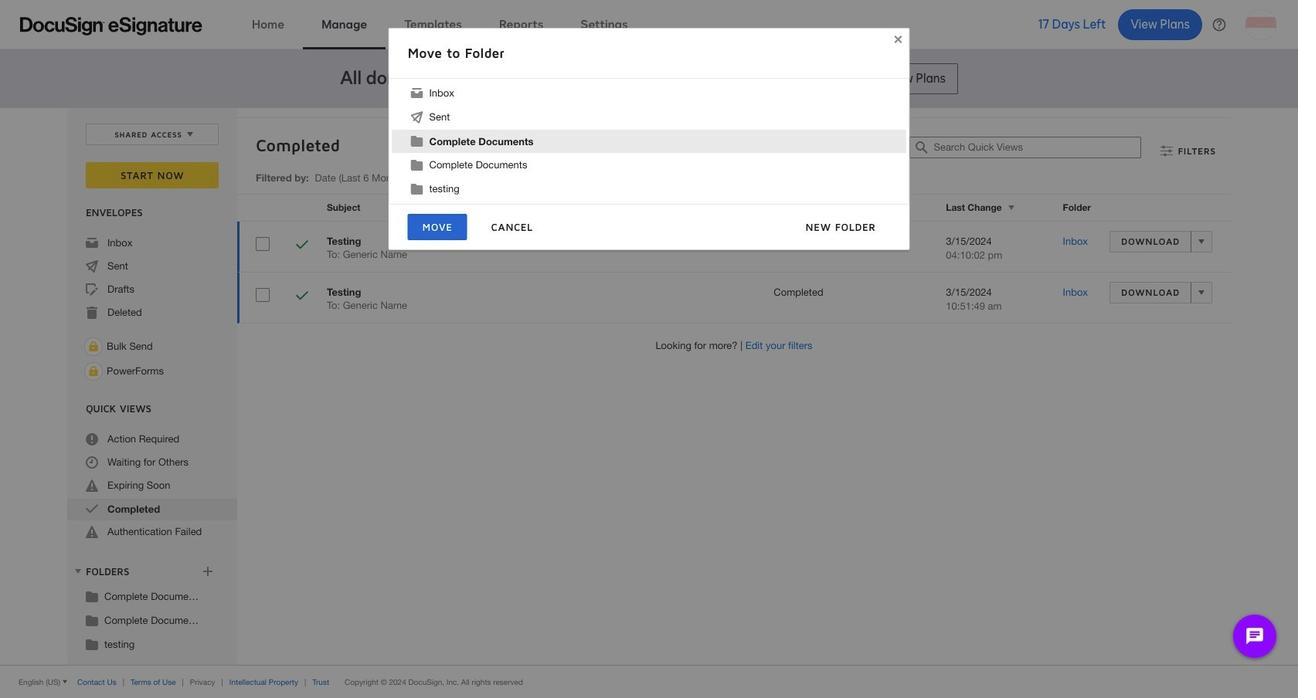 Task type: describe. For each thing, give the bounding box(es) containing it.
3 folder image from the top
[[86, 638, 98, 651]]

view folders image
[[72, 566, 84, 578]]

Search Quick Views text field
[[934, 138, 1141, 158]]

docusign esignature image
[[20, 17, 203, 35]]

trash image
[[86, 307, 98, 319]]

2 alert image from the top
[[86, 526, 98, 539]]

2 folder image from the top
[[86, 615, 98, 627]]

lock image
[[84, 338, 103, 356]]

1 folder image from the top
[[86, 591, 98, 603]]

1 alert image from the top
[[86, 480, 98, 492]]

lock image
[[84, 363, 103, 381]]



Task type: locate. For each thing, give the bounding box(es) containing it.
0 vertical spatial folder image
[[86, 591, 98, 603]]

0 vertical spatial completed image
[[296, 239, 308, 254]]

0 vertical spatial alert image
[[86, 480, 98, 492]]

action required image
[[86, 434, 98, 446]]

1 vertical spatial completed image
[[296, 290, 308, 305]]

completed image
[[296, 239, 308, 254], [296, 290, 308, 305]]

alert image
[[86, 480, 98, 492], [86, 526, 98, 539]]

clock image
[[86, 457, 98, 469]]

1 vertical spatial folder image
[[86, 615, 98, 627]]

inbox image
[[86, 237, 98, 250]]

1 completed image from the top
[[296, 239, 308, 254]]

draft image
[[86, 284, 98, 296]]

alert image down completed image
[[86, 526, 98, 539]]

2 vertical spatial folder image
[[86, 638, 98, 651]]

1 vertical spatial alert image
[[86, 526, 98, 539]]

2 completed image from the top
[[296, 290, 308, 305]]

alert image down clock icon
[[86, 480, 98, 492]]

completed image
[[86, 503, 98, 516]]

sent image
[[86, 260, 98, 273]]

folder image
[[86, 591, 98, 603], [86, 615, 98, 627], [86, 638, 98, 651]]

more info region
[[0, 666, 1299, 699]]



Task type: vqa. For each thing, say whether or not it's contained in the screenshot.
LOCK image
yes



